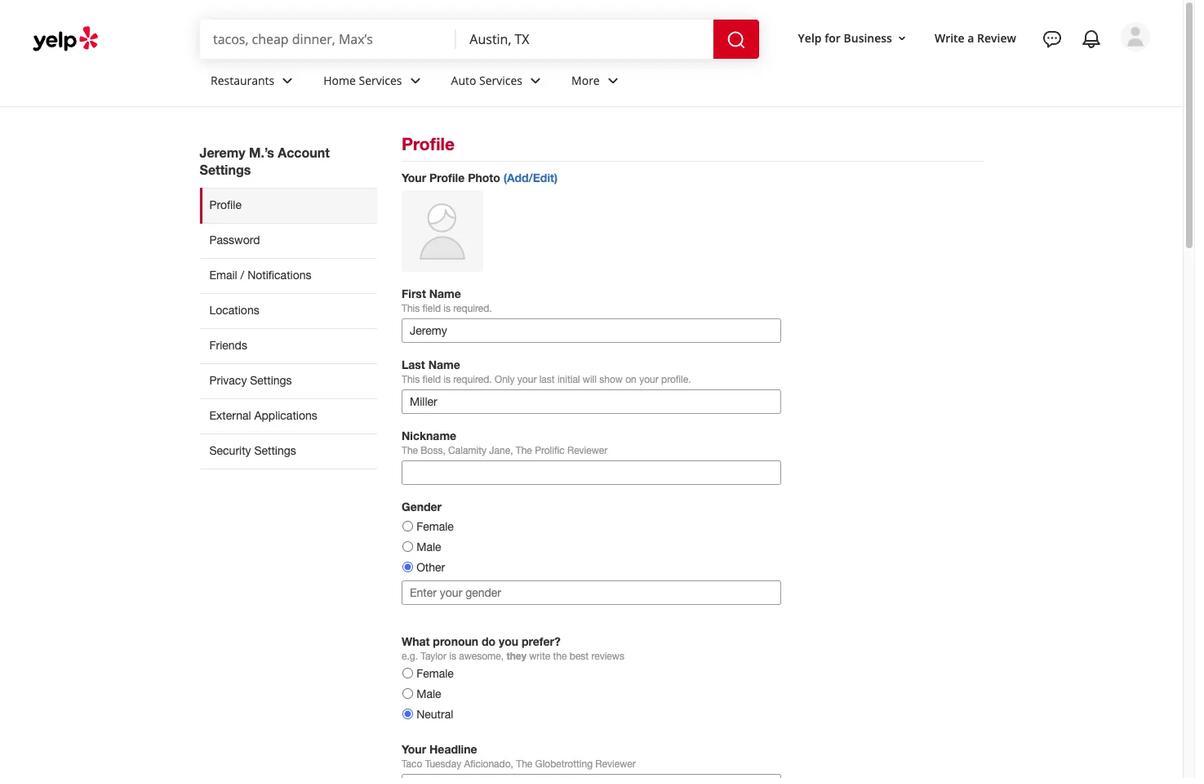 Task type: locate. For each thing, give the bounding box(es) containing it.
1 this from the top
[[402, 303, 420, 314]]

female radio up male option on the bottom left of the page
[[403, 521, 413, 532]]

male up other on the left of the page
[[417, 541, 441, 554]]

email / notifications link
[[200, 258, 377, 293]]

1 24 chevron down v2 image from the left
[[278, 71, 297, 90]]

field
[[423, 303, 441, 314], [423, 374, 441, 385]]

1 horizontal spatial your
[[640, 374, 659, 385]]

the right aficionado,
[[516, 759, 533, 770]]

this
[[402, 303, 420, 314], [402, 374, 420, 385]]

awesome,
[[459, 651, 504, 662]]

reviewer
[[567, 445, 608, 457], [596, 759, 636, 770]]

24 chevron down v2 image inside restaurants 'link'
[[278, 71, 297, 90]]

your
[[518, 374, 537, 385], [640, 374, 659, 385]]

2 horizontal spatial 24 chevron down v2 image
[[603, 71, 623, 90]]

0 vertical spatial your
[[402, 171, 426, 185]]

messages image
[[1043, 29, 1062, 49]]

home
[[324, 72, 356, 88]]

this down the first
[[402, 303, 420, 314]]

reviewer up your headline text field
[[596, 759, 636, 770]]

do
[[482, 635, 496, 648]]

business
[[844, 30, 893, 45]]

photo
[[468, 171, 500, 185]]

0 vertical spatial male
[[417, 541, 441, 554]]

is inside last name this field is required. only your last initial will show on your profile.
[[444, 374, 451, 385]]

the
[[402, 445, 418, 457], [516, 445, 532, 457], [516, 759, 533, 770]]

3 24 chevron down v2 image from the left
[[603, 71, 623, 90]]

0 horizontal spatial none field
[[213, 30, 444, 48]]

write a review link
[[928, 23, 1023, 53]]

1 horizontal spatial none field
[[470, 30, 700, 48]]

applications
[[254, 409, 317, 422]]

24 chevron down v2 image left auto
[[406, 71, 425, 90]]

2 male from the top
[[417, 688, 441, 701]]

name for first
[[429, 287, 461, 301]]

privacy settings
[[209, 374, 292, 387]]

Female radio
[[403, 521, 413, 532], [403, 668, 413, 679]]

last name this field is required. only your last initial will show on your profile.
[[402, 358, 691, 385]]

is for last
[[444, 374, 451, 385]]

write a review
[[935, 30, 1017, 45]]

male right male radio
[[417, 688, 441, 701]]

a
[[968, 30, 975, 45]]

your right on in the right of the page
[[640, 374, 659, 385]]

settings down applications
[[254, 444, 296, 457]]

2 this from the top
[[402, 374, 420, 385]]

yelp
[[798, 30, 822, 45]]

this down last
[[402, 374, 420, 385]]

1 vertical spatial this
[[402, 374, 420, 385]]

your
[[402, 171, 426, 185], [402, 742, 426, 756]]

0 vertical spatial required.
[[454, 303, 492, 314]]

1 services from the left
[[359, 72, 402, 88]]

24 chevron down v2 image right restaurants
[[278, 71, 297, 90]]

nickname the boss, calamity jane, the prolific reviewer
[[402, 429, 608, 457]]

1 vertical spatial required.
[[454, 374, 492, 385]]

jeremy m.'s account settings
[[200, 145, 330, 177]]

reviewer inside nickname the boss, calamity jane, the prolific reviewer
[[567, 445, 608, 457]]

(add/edit) link
[[504, 171, 558, 185]]

settings
[[200, 162, 251, 177], [250, 374, 292, 387], [254, 444, 296, 457]]

1 vertical spatial female radio
[[403, 668, 413, 679]]

show
[[600, 374, 623, 385]]

1 vertical spatial reviewer
[[596, 759, 636, 770]]

boss,
[[421, 445, 446, 457]]

0 vertical spatial this
[[402, 303, 420, 314]]

aficionado,
[[464, 759, 514, 770]]

settings up external applications
[[250, 374, 292, 387]]

required. inside last name this field is required. only your last initial will show on your profile.
[[454, 374, 492, 385]]

services
[[359, 72, 402, 88], [479, 72, 523, 88]]

restaurants link
[[198, 59, 311, 106]]

female
[[417, 520, 454, 533], [417, 667, 454, 680]]

1 your from the top
[[402, 171, 426, 185]]

your for your headline taco tuesday aficionado, the globetrotting reviewer
[[402, 742, 426, 756]]

more
[[572, 72, 600, 88]]

24 chevron down v2 image right more on the top
[[603, 71, 623, 90]]

your left photo
[[402, 171, 426, 185]]

name for last
[[428, 358, 460, 372]]

services right "home"
[[359, 72, 402, 88]]

24 chevron down v2 image for restaurants
[[278, 71, 297, 90]]

reviewer for the
[[567, 445, 608, 457]]

(add/edit)
[[504, 171, 558, 185]]

security
[[209, 444, 251, 457]]

24 chevron down v2 image
[[278, 71, 297, 90], [406, 71, 425, 90], [603, 71, 623, 90]]

Your Headline text field
[[402, 774, 782, 778]]

1 horizontal spatial 24 chevron down v2 image
[[406, 71, 425, 90]]

friends link
[[200, 328, 377, 363]]

0 vertical spatial field
[[423, 303, 441, 314]]

taco
[[402, 759, 422, 770]]

2 field from the top
[[423, 374, 441, 385]]

1 vertical spatial field
[[423, 374, 441, 385]]

profile up your profile photo (add/edit)
[[402, 134, 455, 154]]

profile
[[402, 134, 455, 154], [430, 171, 465, 185], [209, 198, 242, 212]]

the for the
[[516, 445, 532, 457]]

none field up more on the top
[[470, 30, 700, 48]]

name
[[429, 287, 461, 301], [428, 358, 460, 372]]

none field find
[[213, 30, 444, 48]]

they
[[507, 650, 527, 662]]

1 required. from the top
[[454, 303, 492, 314]]

None field
[[213, 30, 444, 48], [470, 30, 700, 48]]

services inside home services link
[[359, 72, 402, 88]]

profile up password
[[209, 198, 242, 212]]

field down last
[[423, 374, 441, 385]]

1 vertical spatial name
[[428, 358, 460, 372]]

notifications
[[248, 269, 312, 282]]

male for male option on the bottom left of the page
[[417, 541, 441, 554]]

2 vertical spatial is
[[449, 651, 456, 662]]

24 chevron down v2 image inside home services link
[[406, 71, 425, 90]]

field inside last name this field is required. only your last initial will show on your profile.
[[423, 374, 441, 385]]

1 vertical spatial your
[[402, 742, 426, 756]]

the right jane,
[[516, 445, 532, 457]]

0 horizontal spatial 24 chevron down v2 image
[[278, 71, 297, 90]]

2 services from the left
[[479, 72, 523, 88]]

2 female radio from the top
[[403, 668, 413, 679]]

is
[[444, 303, 451, 314], [444, 374, 451, 385], [449, 651, 456, 662]]

friends
[[209, 339, 247, 352]]

services inside auto services link
[[479, 72, 523, 88]]

reviewer inside "your headline taco tuesday aficionado, the globetrotting reviewer"
[[596, 759, 636, 770]]

what
[[402, 635, 430, 648]]

field down the first
[[423, 303, 441, 314]]

required.
[[454, 303, 492, 314], [454, 374, 492, 385]]

0 vertical spatial is
[[444, 303, 451, 314]]

this inside last name this field is required. only your last initial will show on your profile.
[[402, 374, 420, 385]]

female down gender
[[417, 520, 454, 533]]

is inside what pronoun do you prefer? e.g. taylor is awesome, they write the best reviews
[[449, 651, 456, 662]]

for
[[825, 30, 841, 45]]

your inside "your headline taco tuesday aficionado, the globetrotting reviewer"
[[402, 742, 426, 756]]

2 your from the top
[[402, 742, 426, 756]]

1 vertical spatial female
[[417, 667, 454, 680]]

female down taylor
[[417, 667, 454, 680]]

field inside 'first name this field is required.'
[[423, 303, 441, 314]]

2 vertical spatial profile
[[209, 198, 242, 212]]

will
[[583, 374, 597, 385]]

write
[[529, 651, 551, 662]]

24 chevron down v2 image
[[526, 71, 546, 90]]

16 chevron down v2 image
[[896, 32, 909, 45]]

24 chevron down v2 image for more
[[603, 71, 623, 90]]

2 vertical spatial settings
[[254, 444, 296, 457]]

0 horizontal spatial your
[[518, 374, 537, 385]]

required. inside 'first name this field is required.'
[[454, 303, 492, 314]]

0 vertical spatial female
[[417, 520, 454, 533]]

0 vertical spatial female radio
[[403, 521, 413, 532]]

None search field
[[200, 20, 762, 59]]

prolific
[[535, 445, 565, 457]]

name right the first
[[429, 287, 461, 301]]

female radio down the e.g.
[[403, 668, 413, 679]]

e.g.
[[402, 651, 418, 662]]

settings inside jeremy m.'s account settings
[[200, 162, 251, 177]]

best
[[570, 651, 589, 662]]

your left last
[[518, 374, 537, 385]]

privacy
[[209, 374, 247, 387]]

required. for first
[[454, 303, 492, 314]]

other
[[417, 561, 445, 574]]

auto services
[[451, 72, 523, 88]]

profile left photo
[[430, 171, 465, 185]]

name inside 'first name this field is required.'
[[429, 287, 461, 301]]

0 vertical spatial reviewer
[[567, 445, 608, 457]]

user actions element
[[785, 20, 1174, 121]]

reviewer up nickname text field
[[567, 445, 608, 457]]

your for your profile photo (add/edit)
[[402, 171, 426, 185]]

settings down jeremy
[[200, 162, 251, 177]]

1 male from the top
[[417, 541, 441, 554]]

1 vertical spatial settings
[[250, 374, 292, 387]]

1 vertical spatial is
[[444, 374, 451, 385]]

nickname
[[402, 429, 457, 443]]

prefer?
[[522, 635, 561, 648]]

0 horizontal spatial services
[[359, 72, 402, 88]]

24 chevron down v2 image inside more link
[[603, 71, 623, 90]]

1 vertical spatial male
[[417, 688, 441, 701]]

none field up "home"
[[213, 30, 444, 48]]

2 none field from the left
[[470, 30, 700, 48]]

1 horizontal spatial services
[[479, 72, 523, 88]]

last
[[402, 358, 425, 372]]

services left 24 chevron down v2 icon
[[479, 72, 523, 88]]

is inside 'first name this field is required.'
[[444, 303, 451, 314]]

this inside 'first name this field is required.'
[[402, 303, 420, 314]]

1 none field from the left
[[213, 30, 444, 48]]

0 vertical spatial settings
[[200, 162, 251, 177]]

name inside last name this field is required. only your last initial will show on your profile.
[[428, 358, 460, 372]]

Enter your gender text field
[[402, 581, 782, 605]]

1 field from the top
[[423, 303, 441, 314]]

jeremy
[[200, 145, 245, 160]]

2 required. from the top
[[454, 374, 492, 385]]

is for first
[[444, 303, 451, 314]]

name right last
[[428, 358, 460, 372]]

tuesday
[[425, 759, 462, 770]]

yelp for business
[[798, 30, 893, 45]]

the left boss,
[[402, 445, 418, 457]]

the inside "your headline taco tuesday aficionado, the globetrotting reviewer"
[[516, 759, 533, 770]]

auto services link
[[438, 59, 559, 106]]

email
[[209, 269, 237, 282]]

settings inside "link"
[[250, 374, 292, 387]]

0 vertical spatial name
[[429, 287, 461, 301]]

your up taco
[[402, 742, 426, 756]]

2 24 chevron down v2 image from the left
[[406, 71, 425, 90]]

first
[[402, 287, 426, 301]]

home services link
[[311, 59, 438, 106]]



Task type: vqa. For each thing, say whether or not it's contained in the screenshot.
Log in to Business Account
no



Task type: describe. For each thing, give the bounding box(es) containing it.
First Name text field
[[402, 318, 782, 343]]

last
[[540, 374, 555, 385]]

search image
[[726, 30, 746, 49]]

male for male radio
[[417, 688, 441, 701]]

2 female from the top
[[417, 667, 454, 680]]

security settings
[[209, 444, 296, 457]]

1 your from the left
[[518, 374, 537, 385]]

email / notifications
[[209, 269, 312, 282]]

0 vertical spatial profile
[[402, 134, 455, 154]]

profile link
[[200, 188, 377, 223]]

/
[[241, 269, 244, 282]]

field for last
[[423, 374, 441, 385]]

Male radio
[[403, 542, 413, 552]]

field for first
[[423, 303, 441, 314]]

jane,
[[489, 445, 513, 457]]

gender
[[402, 500, 442, 514]]

yelp for business button
[[792, 23, 915, 53]]

initial
[[558, 374, 580, 385]]

Last Name text field
[[402, 390, 782, 414]]

reviewer for headline
[[596, 759, 636, 770]]

services for home services
[[359, 72, 402, 88]]

review
[[978, 30, 1017, 45]]

your profile photo (add/edit)
[[402, 171, 558, 185]]

m.'s
[[249, 145, 274, 160]]

the
[[553, 651, 567, 662]]

pronoun
[[433, 635, 479, 648]]

2 your from the left
[[640, 374, 659, 385]]

reviews
[[592, 651, 625, 662]]

restaurants
[[211, 72, 275, 88]]

password link
[[200, 223, 377, 258]]

you
[[499, 635, 519, 648]]

this for last
[[402, 374, 420, 385]]

on
[[626, 374, 637, 385]]

home services
[[324, 72, 402, 88]]

write
[[935, 30, 965, 45]]

calamity
[[448, 445, 487, 457]]

password
[[209, 234, 260, 247]]

headline
[[430, 742, 477, 756]]

settings for privacy
[[250, 374, 292, 387]]

more link
[[559, 59, 636, 106]]

your headline taco tuesday aficionado, the globetrotting reviewer
[[402, 742, 636, 770]]

1 vertical spatial profile
[[430, 171, 465, 185]]

Find text field
[[213, 30, 444, 48]]

notifications image
[[1082, 29, 1102, 49]]

business categories element
[[198, 59, 1151, 106]]

Other radio
[[403, 562, 413, 573]]

profile.
[[662, 374, 691, 385]]

1 female from the top
[[417, 520, 454, 533]]

required. for last
[[454, 374, 492, 385]]

24 chevron down v2 image for home services
[[406, 71, 425, 90]]

globetrotting
[[535, 759, 593, 770]]

privacy settings link
[[200, 363, 377, 398]]

1 female radio from the top
[[403, 521, 413, 532]]

external
[[209, 409, 251, 422]]

Nickname text field
[[402, 461, 782, 485]]

Near text field
[[470, 30, 700, 48]]

external applications
[[209, 409, 317, 422]]

auto
[[451, 72, 476, 88]]

locations
[[209, 304, 259, 317]]

locations link
[[200, 293, 377, 328]]

settings for security
[[254, 444, 296, 457]]

account
[[278, 145, 330, 160]]

none field 'near'
[[470, 30, 700, 48]]

services for auto services
[[479, 72, 523, 88]]

the for headline
[[516, 759, 533, 770]]

external applications link
[[200, 398, 377, 434]]

Neutral radio
[[403, 709, 413, 720]]

security settings link
[[200, 434, 377, 469]]

this for first
[[402, 303, 420, 314]]

what pronoun do you prefer? e.g. taylor is awesome, they write the best reviews
[[402, 635, 625, 662]]

first name this field is required.
[[402, 287, 492, 314]]

Male radio
[[403, 689, 413, 699]]

taylor
[[421, 651, 447, 662]]

jeremy m. image
[[1121, 22, 1151, 51]]

only
[[495, 374, 515, 385]]

neutral
[[417, 708, 453, 721]]



